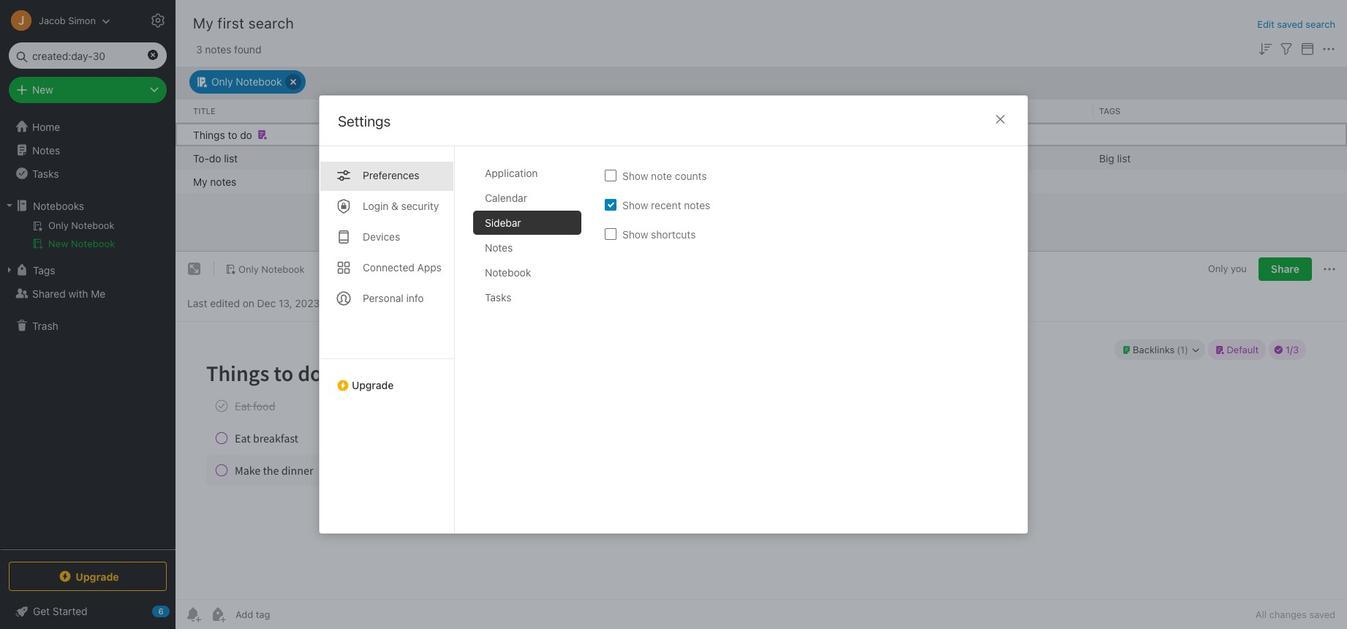 Task type: locate. For each thing, give the bounding box(es) containing it.
show note counts
[[623, 169, 707, 182]]

settings up 'preferences'
[[338, 113, 391, 129]]

0 horizontal spatial tags
[[33, 264, 55, 276]]

2 vertical spatial show
[[623, 228, 649, 240]]

0 vertical spatial only notebook
[[211, 75, 282, 88]]

things
[[193, 128, 225, 140]]

0 vertical spatial tasks
[[32, 167, 59, 180]]

0 horizontal spatial only
[[211, 75, 233, 88]]

1 horizontal spatial upgrade
[[352, 379, 394, 391]]

0 vertical spatial upgrade
[[352, 379, 394, 391]]

ago
[[601, 175, 619, 187]]

show right "show recent notes" checkbox
[[623, 199, 649, 211]]

upgrade
[[352, 379, 394, 391], [76, 570, 119, 583]]

only up on
[[239, 263, 259, 275]]

only down 3 notes found
[[211, 75, 233, 88]]

tasks
[[32, 167, 59, 180], [485, 291, 512, 304]]

preferences
[[363, 169, 420, 181]]

tab list containing application
[[473, 161, 593, 533]]

0 horizontal spatial settings
[[184, 14, 222, 26]]

1 horizontal spatial do
[[240, 128, 252, 140]]

only for only notebook button to the top
[[211, 75, 233, 88]]

2 row group from the top
[[176, 123, 1348, 193]]

notebook for the bottom only notebook button
[[261, 263, 305, 275]]

only notebook down found
[[211, 75, 282, 88]]

notebook inside note window element
[[261, 263, 305, 275]]

counts
[[675, 169, 707, 182]]

1 vertical spatial notes
[[210, 175, 237, 187]]

1 horizontal spatial upgrade button
[[320, 358, 454, 397]]

my for my notes
[[193, 175, 207, 187]]

new notebook button
[[0, 235, 175, 252]]

my for my first search
[[193, 15, 214, 31]]

0 horizontal spatial tab list
[[320, 146, 455, 533]]

0 horizontal spatial notes
[[32, 144, 60, 156]]

0 horizontal spatial upgrade button
[[9, 562, 167, 591]]

login
[[363, 200, 389, 212]]

0 vertical spatial upgrade button
[[320, 358, 454, 397]]

1 vertical spatial saved
[[1310, 609, 1336, 620]]

application
[[485, 167, 538, 179]]

my notes
[[193, 175, 237, 187]]

share button
[[1259, 258, 1313, 281]]

1 horizontal spatial saved
[[1310, 609, 1336, 620]]

all changes saved
[[1256, 609, 1336, 620]]

show
[[623, 169, 649, 182], [623, 199, 649, 211], [623, 228, 649, 240]]

new button
[[9, 77, 167, 103]]

only for the bottom only notebook button
[[239, 263, 259, 275]]

notes
[[32, 144, 60, 156], [485, 241, 513, 254]]

Search text field
[[19, 42, 157, 69]]

1 vertical spatial upgrade
[[76, 570, 119, 583]]

1 vertical spatial only notebook
[[239, 263, 305, 275]]

0 horizontal spatial search
[[249, 15, 294, 31]]

notes inside row group
[[210, 175, 237, 187]]

1 horizontal spatial tasks
[[485, 291, 512, 304]]

1 horizontal spatial tab list
[[473, 161, 593, 533]]

search for my first search
[[249, 15, 294, 31]]

application tab
[[473, 161, 582, 185]]

do right to
[[240, 128, 252, 140]]

0 horizontal spatial tasks
[[32, 167, 59, 180]]

big list
[[1100, 151, 1131, 164]]

1 vertical spatial upgrade button
[[9, 562, 167, 591]]

notes down home
[[32, 144, 60, 156]]

0 horizontal spatial do
[[209, 151, 221, 164]]

edit saved search button
[[1258, 18, 1336, 32]]

Show shortcuts checkbox
[[605, 228, 617, 240]]

0 vertical spatial saved
[[1278, 18, 1304, 30]]

tree containing home
[[0, 115, 176, 549]]

list right big
[[1118, 151, 1131, 164]]

notebook down found
[[236, 75, 282, 88]]

notebook tab
[[473, 260, 582, 285]]

only left you
[[1209, 263, 1229, 275]]

saved
[[1278, 18, 1304, 30], [1310, 609, 1336, 620]]

1 vertical spatial notes
[[485, 241, 513, 254]]

connected apps
[[363, 261, 442, 274]]

row group
[[176, 99, 1348, 123], [176, 123, 1348, 193]]

with
[[68, 287, 88, 300]]

1 vertical spatial my
[[193, 175, 207, 187]]

close image
[[992, 110, 1010, 128]]

1 row group from the top
[[176, 99, 1348, 123]]

notes down to-do list
[[210, 175, 237, 187]]

only notebook for the bottom only notebook button
[[239, 263, 305, 275]]

saved right changes
[[1310, 609, 1336, 620]]

min
[[581, 175, 598, 187]]

settings
[[184, 14, 222, 26], [338, 113, 391, 129]]

tags button
[[0, 258, 175, 282]]

do
[[240, 128, 252, 140], [209, 151, 221, 164]]

None search field
[[19, 42, 157, 69]]

notes tab
[[473, 236, 582, 260]]

note
[[651, 169, 672, 182]]

tab list for show note counts
[[473, 161, 593, 533]]

list down to
[[224, 151, 238, 164]]

add a reminder image
[[184, 606, 202, 623]]

new down 'notebooks'
[[48, 238, 68, 249]]

settings image
[[149, 12, 167, 29]]

only notebook button down found
[[189, 70, 306, 93]]

1 horizontal spatial tags
[[1100, 106, 1121, 115]]

search right edit
[[1306, 18, 1336, 30]]

1 vertical spatial new
[[48, 238, 68, 249]]

my down to- on the left top of the page
[[193, 175, 207, 187]]

0 vertical spatial tags
[[1100, 106, 1121, 115]]

last
[[187, 297, 207, 309]]

1 horizontal spatial settings
[[338, 113, 391, 129]]

only
[[211, 75, 233, 88], [1209, 263, 1229, 275], [239, 263, 259, 275]]

things to do button
[[176, 123, 1348, 146]]

settings up 3
[[184, 14, 222, 26]]

1 my from the top
[[193, 15, 214, 31]]

notes
[[205, 43, 232, 55], [210, 175, 237, 187], [684, 199, 711, 211]]

notebooks
[[33, 199, 84, 212]]

only notebook
[[211, 75, 282, 88], [239, 263, 305, 275]]

new up home
[[32, 83, 53, 96]]

only notebook button up dec
[[220, 259, 310, 279]]

sidebar tab
[[473, 211, 582, 235]]

new for new notebook
[[48, 238, 68, 249]]

tags up big
[[1100, 106, 1121, 115]]

new
[[32, 83, 53, 96], [48, 238, 68, 249]]

expand tags image
[[4, 264, 15, 276]]

0 vertical spatial notes
[[32, 144, 60, 156]]

notes link
[[0, 138, 175, 162]]

0 vertical spatial notes
[[205, 43, 232, 55]]

1 vertical spatial show
[[623, 199, 649, 211]]

6 min ago
[[572, 175, 619, 187]]

0 vertical spatial show
[[623, 169, 649, 182]]

new inside 'popup button'
[[32, 83, 53, 96]]

to
[[228, 128, 237, 140]]

0 vertical spatial my
[[193, 15, 214, 31]]

0 horizontal spatial saved
[[1278, 18, 1304, 30]]

last edited on dec 13, 2023
[[187, 297, 320, 309]]

note window element
[[176, 252, 1348, 629]]

saved inside button
[[1278, 18, 1304, 30]]

0 vertical spatial new
[[32, 83, 53, 96]]

3 show from the top
[[623, 228, 649, 240]]

shortcuts
[[651, 228, 696, 240]]

tags up shared
[[33, 264, 55, 276]]

list
[[224, 151, 238, 164], [1118, 151, 1131, 164]]

upgrade button
[[320, 358, 454, 397], [9, 562, 167, 591]]

13,
[[279, 297, 292, 309]]

home link
[[0, 115, 176, 138]]

apps
[[417, 261, 442, 274]]

tab list
[[320, 146, 455, 533], [473, 161, 593, 533]]

column header
[[847, 105, 1088, 117]]

tasks inside button
[[32, 167, 59, 180]]

only notebook for only notebook button to the top
[[211, 75, 282, 88]]

big
[[1100, 151, 1115, 164]]

new inside button
[[48, 238, 68, 249]]

tree
[[0, 115, 176, 549]]

1 vertical spatial tags
[[33, 264, 55, 276]]

search inside button
[[1306, 18, 1336, 30]]

show right show shortcuts option
[[623, 228, 649, 240]]

1 horizontal spatial search
[[1306, 18, 1336, 30]]

add tag image
[[209, 606, 227, 623]]

0 vertical spatial settings
[[184, 14, 222, 26]]

notes down sidebar
[[485, 241, 513, 254]]

expand note image
[[186, 260, 203, 278]]

you
[[1231, 263, 1247, 275]]

show right the show note counts checkbox
[[623, 169, 649, 182]]

3 notes found
[[196, 43, 262, 55]]

1 horizontal spatial notes
[[485, 241, 513, 254]]

changes
[[1270, 609, 1307, 620]]

my
[[193, 15, 214, 31], [193, 175, 207, 187]]

notes for my
[[210, 175, 237, 187]]

search
[[249, 15, 294, 31], [1306, 18, 1336, 30]]

1 horizontal spatial only
[[239, 263, 259, 275]]

saved right edit
[[1278, 18, 1304, 30]]

1 horizontal spatial list
[[1118, 151, 1131, 164]]

do up my notes
[[209, 151, 221, 164]]

row group containing things to do
[[176, 123, 1348, 193]]

notebook down notes tab
[[485, 266, 531, 279]]

tasks tab
[[473, 285, 582, 309]]

tasks down notebook tab at left
[[485, 291, 512, 304]]

1 vertical spatial tasks
[[485, 291, 512, 304]]

0 vertical spatial do
[[240, 128, 252, 140]]

2 show from the top
[[623, 199, 649, 211]]

show for show recent notes
[[623, 199, 649, 211]]

notebook
[[236, 75, 282, 88], [71, 238, 115, 249], [261, 263, 305, 275], [485, 266, 531, 279]]

notebook inside group
[[71, 238, 115, 249]]

tasks up 'notebooks'
[[32, 167, 59, 180]]

only notebook button
[[189, 70, 306, 93], [220, 259, 310, 279]]

notebook up 13, at the top of page
[[261, 263, 305, 275]]

tags
[[1100, 106, 1121, 115], [33, 264, 55, 276]]

tab list containing preferences
[[320, 146, 455, 533]]

2 my from the top
[[193, 175, 207, 187]]

0 horizontal spatial upgrade
[[76, 570, 119, 583]]

calendar tab
[[473, 186, 582, 210]]

things to do
[[193, 128, 252, 140]]

my up 3
[[193, 15, 214, 31]]

1 vertical spatial settings
[[338, 113, 391, 129]]

3
[[196, 43, 202, 55]]

dec
[[257, 297, 276, 309]]

devices
[[363, 230, 400, 243]]

cell
[[704, 169, 841, 193]]

show recent notes
[[623, 199, 711, 211]]

notes inside "link"
[[32, 144, 60, 156]]

0 horizontal spatial list
[[224, 151, 238, 164]]

trash
[[32, 319, 58, 332]]

only notebook inside note window element
[[239, 263, 305, 275]]

search up found
[[249, 15, 294, 31]]

notes down counts
[[684, 199, 711, 211]]

login & security
[[363, 200, 439, 212]]

only notebook up dec
[[239, 263, 305, 275]]

notebook up tags button
[[71, 238, 115, 249]]

1 show from the top
[[623, 169, 649, 182]]

notes right 3
[[205, 43, 232, 55]]



Task type: describe. For each thing, give the bounding box(es) containing it.
personal
[[363, 292, 404, 304]]

to-
[[193, 151, 209, 164]]

2023
[[295, 297, 320, 309]]

title
[[193, 106, 216, 115]]

sidebar
[[485, 217, 521, 229]]

new notebook
[[48, 238, 115, 249]]

row group containing title
[[176, 99, 1348, 123]]

shared with me link
[[0, 282, 175, 305]]

upgrade for left upgrade popup button
[[76, 570, 119, 583]]

home
[[32, 120, 60, 133]]

tasks button
[[0, 162, 175, 185]]

connected
[[363, 261, 415, 274]]

edited
[[210, 297, 240, 309]]

settings tooltip
[[162, 6, 234, 35]]

found
[[234, 43, 262, 55]]

&
[[391, 200, 399, 212]]

tasks inside tab
[[485, 291, 512, 304]]

trash link
[[0, 314, 175, 337]]

1 vertical spatial do
[[209, 151, 221, 164]]

recent
[[651, 199, 682, 211]]

my first search
[[193, 15, 294, 31]]

notes inside tab
[[485, 241, 513, 254]]

only you
[[1209, 263, 1247, 275]]

show shortcuts
[[623, 228, 696, 240]]

new for new
[[32, 83, 53, 96]]

settings inside settings tooltip
[[184, 14, 222, 26]]

all
[[1256, 609, 1267, 620]]

saved inside note window element
[[1310, 609, 1336, 620]]

shared
[[32, 287, 66, 300]]

search for edit saved search
[[1306, 18, 1336, 30]]

shared with me
[[32, 287, 106, 300]]

1 list from the left
[[224, 151, 238, 164]]

6
[[572, 175, 579, 187]]

1 vertical spatial only notebook button
[[220, 259, 310, 279]]

notebooks link
[[0, 194, 175, 217]]

do inside button
[[240, 128, 252, 140]]

to-do list
[[193, 151, 238, 164]]

on
[[243, 297, 255, 309]]

Note Editor text field
[[176, 322, 1348, 599]]

new notebook group
[[0, 217, 175, 258]]

notebook inside tab
[[485, 266, 531, 279]]

upgrade for the top upgrade popup button
[[352, 379, 394, 391]]

2 horizontal spatial only
[[1209, 263, 1229, 275]]

show for show shortcuts
[[623, 228, 649, 240]]

2 vertical spatial notes
[[684, 199, 711, 211]]

2 list from the left
[[1118, 151, 1131, 164]]

info
[[406, 292, 424, 304]]

expand notebooks image
[[4, 200, 15, 211]]

Show note counts checkbox
[[605, 170, 617, 181]]

notebook for the 'new notebook' button at the left top
[[71, 238, 115, 249]]

0 vertical spatial only notebook button
[[189, 70, 306, 93]]

personal info
[[363, 292, 424, 304]]

edit
[[1258, 18, 1275, 30]]

me
[[91, 287, 106, 300]]

notebook for only notebook button to the top
[[236, 75, 282, 88]]

show for show note counts
[[623, 169, 649, 182]]

tags inside button
[[33, 264, 55, 276]]

edit saved search
[[1258, 18, 1336, 30]]

tab list for calendar
[[320, 146, 455, 533]]

calendar
[[485, 192, 527, 204]]

first
[[218, 15, 245, 31]]

security
[[401, 200, 439, 212]]

notes for 3
[[205, 43, 232, 55]]

Show recent notes checkbox
[[605, 199, 617, 211]]

share
[[1272, 263, 1300, 275]]



Task type: vqa. For each thing, say whether or not it's contained in the screenshot.
Note Window - Loading element
no



